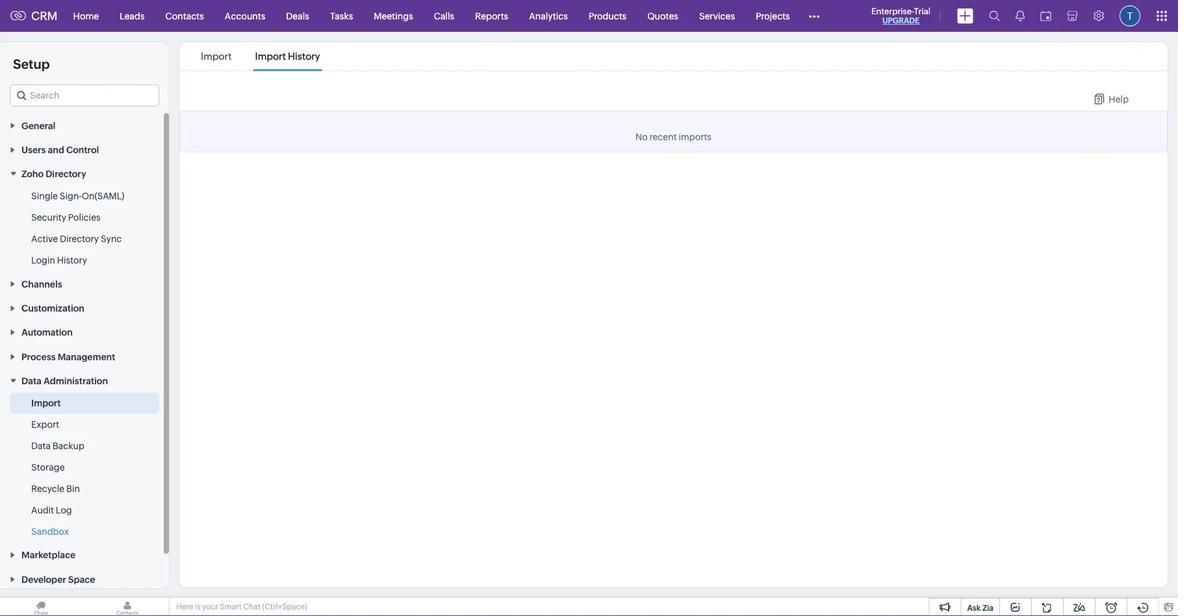 Task type: locate. For each thing, give the bounding box(es) containing it.
calls
[[434, 11, 455, 21]]

projects link
[[746, 0, 801, 32]]

services link
[[689, 0, 746, 32]]

enterprise-trial upgrade
[[872, 6, 931, 25]]

1 horizontal spatial import link
[[199, 51, 234, 62]]

import down the accounts
[[255, 51, 286, 62]]

zoho directory region
[[0, 186, 169, 272]]

zoho directory button
[[0, 162, 169, 186]]

imports
[[679, 132, 712, 142]]

process management
[[21, 352, 115, 362]]

general button
[[0, 113, 169, 137]]

search image
[[989, 10, 1001, 21]]

0 vertical spatial directory
[[46, 169, 86, 179]]

active
[[31, 234, 58, 244]]

automation button
[[0, 320, 169, 345]]

products
[[589, 11, 627, 21]]

upgrade
[[883, 16, 920, 25]]

directory inside region
[[60, 234, 99, 244]]

0 vertical spatial import link
[[199, 51, 234, 62]]

1 vertical spatial data
[[31, 441, 51, 452]]

0 horizontal spatial import link
[[31, 397, 61, 410]]

import link for import history link
[[199, 51, 234, 62]]

products link
[[578, 0, 637, 32]]

history
[[288, 51, 320, 62], [57, 256, 87, 266]]

0 horizontal spatial import
[[31, 398, 61, 409]]

directory inside dropdown button
[[46, 169, 86, 179]]

quotes link
[[637, 0, 689, 32]]

directory
[[46, 169, 86, 179], [60, 234, 99, 244]]

data down "process"
[[21, 376, 42, 387]]

1 vertical spatial history
[[57, 256, 87, 266]]

directory up sign-
[[46, 169, 86, 179]]

crm link
[[10, 9, 58, 23]]

directory for zoho
[[46, 169, 86, 179]]

data administration
[[21, 376, 108, 387]]

administration
[[44, 376, 108, 387]]

history inside list
[[288, 51, 320, 62]]

import link
[[199, 51, 234, 62], [31, 397, 61, 410]]

directory down "policies"
[[60, 234, 99, 244]]

smart
[[220, 603, 242, 612]]

help
[[1109, 94, 1129, 104]]

list containing import
[[189, 42, 332, 71]]

control
[[66, 145, 99, 155]]

login history
[[31, 256, 87, 266]]

0 vertical spatial data
[[21, 376, 42, 387]]

import inside data administration region
[[31, 398, 61, 409]]

profile image
[[1120, 6, 1141, 26]]

accounts
[[225, 11, 265, 21]]

recycle bin link
[[31, 483, 80, 496]]

1 vertical spatial import link
[[31, 397, 61, 410]]

here
[[176, 603, 193, 612]]

single
[[31, 191, 58, 202]]

import link down accounts link
[[199, 51, 234, 62]]

is
[[195, 603, 201, 612]]

data inside dropdown button
[[21, 376, 42, 387]]

data
[[21, 376, 42, 387], [31, 441, 51, 452]]

management
[[58, 352, 115, 362]]

help link
[[1095, 94, 1129, 104]]

0 horizontal spatial history
[[57, 256, 87, 266]]

process management button
[[0, 345, 169, 369]]

data backup link
[[31, 440, 84, 453]]

login
[[31, 256, 55, 266]]

chat
[[243, 603, 261, 612]]

reports link
[[465, 0, 519, 32]]

zoho
[[21, 169, 44, 179]]

history down active directory sync
[[57, 256, 87, 266]]

search element
[[982, 0, 1008, 32]]

history inside zoho directory region
[[57, 256, 87, 266]]

history down deals "link"
[[288, 51, 320, 62]]

signals element
[[1008, 0, 1033, 32]]

data inside region
[[31, 441, 51, 452]]

2 horizontal spatial import
[[255, 51, 286, 62]]

import
[[201, 51, 232, 62], [255, 51, 286, 62], [31, 398, 61, 409]]

data backup
[[31, 441, 84, 452]]

import link inside list
[[199, 51, 234, 62]]

recycle
[[31, 484, 64, 495]]

space
[[68, 575, 95, 585]]

your
[[202, 603, 218, 612]]

list
[[189, 42, 332, 71]]

projects
[[756, 11, 790, 21]]

no
[[636, 132, 648, 142]]

sign-
[[60, 191, 82, 202]]

data down export link
[[31, 441, 51, 452]]

home link
[[63, 0, 109, 32]]

import up export
[[31, 398, 61, 409]]

0 vertical spatial history
[[288, 51, 320, 62]]

import link up export
[[31, 397, 61, 410]]

history for import history
[[288, 51, 320, 62]]

marketplace
[[21, 551, 75, 561]]

crm
[[31, 9, 58, 23]]

on(saml)
[[82, 191, 124, 202]]

customization
[[21, 303, 84, 314]]

None field
[[10, 85, 159, 107]]

meetings
[[374, 11, 413, 21]]

users and control
[[21, 145, 99, 155]]

policies
[[68, 213, 101, 223]]

here is your smart chat (ctrl+space)
[[176, 603, 307, 612]]

1 vertical spatial directory
[[60, 234, 99, 244]]

1 horizontal spatial history
[[288, 51, 320, 62]]

import down accounts link
[[201, 51, 232, 62]]

contacts link
[[155, 0, 214, 32]]

leads
[[120, 11, 145, 21]]

services
[[699, 11, 735, 21]]



Task type: vqa. For each thing, say whether or not it's contained in the screenshot.
leftmost Value Proposition
no



Task type: describe. For each thing, give the bounding box(es) containing it.
audit log
[[31, 506, 72, 516]]

trial
[[914, 6, 931, 16]]

leads link
[[109, 0, 155, 32]]

storage
[[31, 463, 65, 473]]

Other Modules field
[[801, 6, 829, 26]]

process
[[21, 352, 56, 362]]

create menu image
[[958, 8, 974, 24]]

security
[[31, 213, 66, 223]]

general
[[21, 120, 55, 131]]

contacts image
[[86, 599, 168, 617]]

deals link
[[276, 0, 320, 32]]

accounts link
[[214, 0, 276, 32]]

channels
[[21, 279, 62, 290]]

quotes
[[648, 11, 679, 21]]

chats image
[[0, 599, 82, 617]]

meetings link
[[364, 0, 424, 32]]

data for data backup
[[31, 441, 51, 452]]

marketplace button
[[0, 543, 169, 568]]

zoho directory
[[21, 169, 86, 179]]

developer space button
[[0, 568, 169, 592]]

tasks link
[[320, 0, 364, 32]]

users and control button
[[0, 137, 169, 162]]

single sign-on(saml)
[[31, 191, 124, 202]]

ask
[[968, 604, 981, 613]]

log
[[56, 506, 72, 516]]

profile element
[[1112, 0, 1149, 32]]

ask zia
[[968, 604, 994, 613]]

import history
[[255, 51, 320, 62]]

calendar image
[[1041, 11, 1052, 21]]

export link
[[31, 418, 59, 431]]

automation
[[21, 328, 73, 338]]

customization button
[[0, 296, 169, 320]]

data for data administration
[[21, 376, 42, 387]]

analytics link
[[519, 0, 578, 32]]

no recent imports
[[636, 132, 712, 142]]

channels button
[[0, 272, 169, 296]]

developer
[[21, 575, 66, 585]]

zia
[[983, 604, 994, 613]]

data administration button
[[0, 369, 169, 393]]

import history link
[[253, 51, 322, 62]]

recent
[[650, 132, 677, 142]]

sandbox
[[31, 527, 69, 537]]

recycle bin
[[31, 484, 80, 495]]

Search text field
[[10, 85, 159, 106]]

setup
[[13, 57, 50, 72]]

sandbox link
[[31, 526, 69, 539]]

reports
[[475, 11, 509, 21]]

enterprise-
[[872, 6, 914, 16]]

active directory sync
[[31, 234, 122, 244]]

create menu element
[[950, 0, 982, 32]]

developer space
[[21, 575, 95, 585]]

calls link
[[424, 0, 465, 32]]

1 horizontal spatial import
[[201, 51, 232, 62]]

import link for export link
[[31, 397, 61, 410]]

tasks
[[330, 11, 353, 21]]

home
[[73, 11, 99, 21]]

users
[[21, 145, 46, 155]]

signals image
[[1016, 10, 1025, 21]]

audit log link
[[31, 504, 72, 517]]

security policies
[[31, 213, 101, 223]]

data administration region
[[0, 393, 169, 543]]

backup
[[53, 441, 84, 452]]

audit
[[31, 506, 54, 516]]

export
[[31, 420, 59, 430]]

directory for active
[[60, 234, 99, 244]]

(ctrl+space)
[[262, 603, 307, 612]]

deals
[[286, 11, 309, 21]]

sync
[[101, 234, 122, 244]]

history for login history
[[57, 256, 87, 266]]

bin
[[66, 484, 80, 495]]

and
[[48, 145, 64, 155]]

analytics
[[529, 11, 568, 21]]



